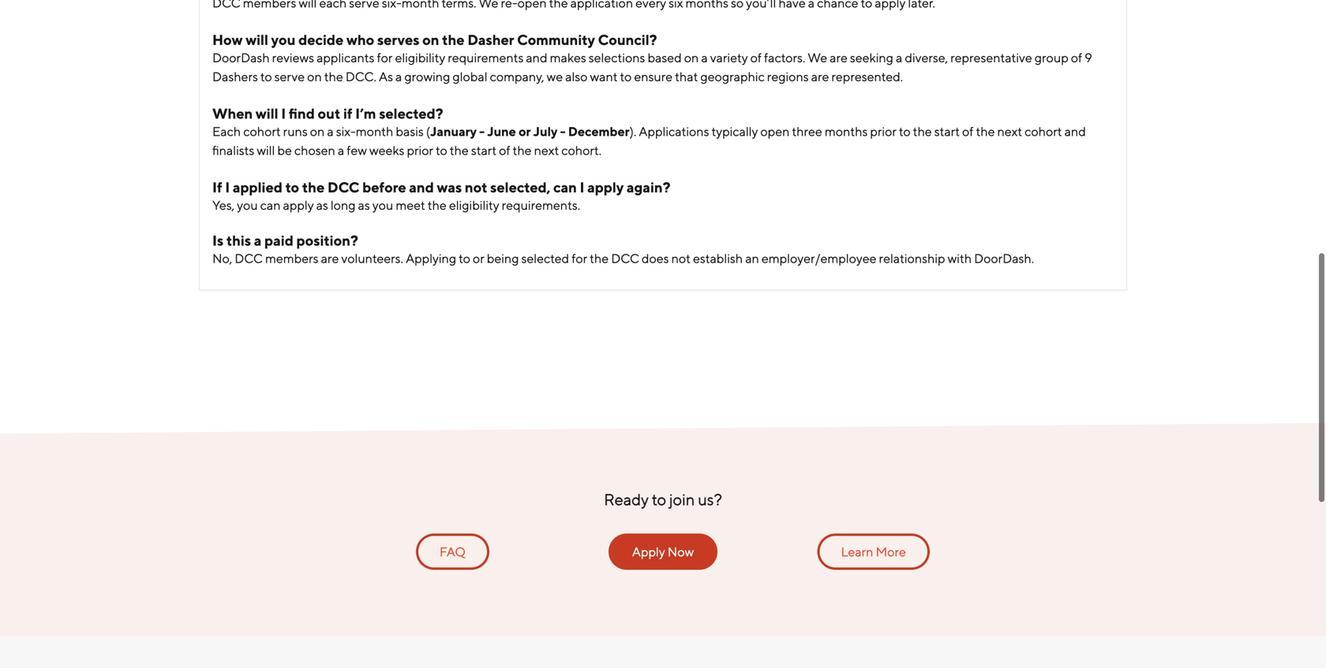 Task type: describe. For each thing, give the bounding box(es) containing it.
decide
[[298, 31, 344, 48]]

variety
[[710, 50, 748, 65]]

company,
[[490, 69, 544, 84]]

). applications typically open three months prior to the start of the next cohort and finalists will be chosen a few weeks prior to the start of the next cohort.
[[212, 124, 1086, 158]]

dcc.
[[346, 69, 376, 84]]

finalists
[[212, 143, 254, 158]]

an
[[745, 251, 759, 266]]

seeking
[[850, 50, 894, 65]]

a inside ). applications typically open three months prior to the start of the next cohort and finalists will be chosen a few weeks prior to the start of the next cohort.
[[338, 143, 344, 158]]

2 horizontal spatial you
[[372, 198, 393, 213]]

representative
[[951, 50, 1032, 65]]

to right months
[[899, 124, 911, 139]]

i'm
[[355, 105, 376, 122]]

ready
[[604, 491, 649, 509]]

we
[[808, 50, 827, 65]]

a left "diverse,"
[[896, 50, 903, 65]]

1 - from the left
[[479, 124, 485, 139]]

on right serves
[[422, 31, 439, 48]]

requirements.
[[502, 198, 580, 213]]

reviews
[[272, 50, 314, 65]]

as
[[379, 69, 393, 84]]

that
[[675, 69, 698, 84]]

ensure
[[634, 69, 673, 84]]

the down representative
[[976, 124, 995, 139]]

9
[[1085, 50, 1092, 65]]

to down january on the left
[[436, 143, 447, 158]]

if
[[343, 105, 352, 122]]

1 horizontal spatial start
[[935, 124, 960, 139]]

1 vertical spatial are
[[811, 69, 829, 84]]

0 horizontal spatial i
[[225, 179, 230, 196]]

group
[[1035, 50, 1069, 65]]

of right variety
[[750, 50, 762, 65]]

0 horizontal spatial next
[[534, 143, 559, 158]]

january
[[430, 124, 477, 139]]

open
[[761, 124, 790, 139]]

cohort.
[[562, 143, 602, 158]]

0 horizontal spatial dcc
[[235, 251, 263, 266]]

month
[[356, 124, 393, 139]]

also
[[565, 69, 588, 84]]

position?
[[296, 232, 358, 249]]

how
[[212, 31, 243, 48]]

is
[[212, 232, 224, 249]]

to inside if i applied to the dcc before and was not selected, can i apply again? yes, you can apply as long as you meet the eligibility requirements.
[[285, 179, 299, 196]]

does
[[642, 251, 669, 266]]

the down january on the left
[[450, 143, 469, 158]]

was
[[437, 179, 462, 196]]

2 - from the left
[[560, 124, 566, 139]]

will inside ). applications typically open three months prior to the start of the next cohort and finalists will be chosen a few weeks prior to the start of the next cohort.
[[257, 143, 275, 158]]

how will you decide who serves on the dasher community council? doordash reviews applicants for eligibility requirements and makes selections based on a variety of factors. we are seeking a diverse, representative group of 9 dashers to serve on the dcc. as a growing global company, we also want to ensure that geographic regions are represented.
[[212, 31, 1092, 84]]

the down was
[[428, 198, 447, 213]]

the up requirements
[[442, 31, 465, 48]]

doordash
[[212, 50, 270, 65]]

six-
[[336, 124, 356, 139]]

typically
[[712, 124, 758, 139]]

apply now link
[[609, 534, 718, 570]]

now
[[668, 545, 694, 560]]

the down "diverse,"
[[913, 124, 932, 139]]

2 horizontal spatial dcc
[[611, 251, 639, 266]]

you inside how will you decide who serves on the dasher community council? doordash reviews applicants for eligibility requirements and makes selections based on a variety of factors. we are seeking a diverse, representative group of 9 dashers to serve on the dcc. as a growing global company, we also want to ensure that geographic regions are represented.
[[271, 31, 296, 48]]

0 vertical spatial are
[[830, 50, 848, 65]]

geographic
[[701, 69, 765, 84]]

is this a paid position? no, dcc members are volunteers. applying to or being selected for the dcc does not establish an employer/employee relationship with doordash.
[[212, 232, 1034, 266]]

we
[[547, 69, 563, 84]]

the down the june
[[513, 143, 532, 158]]

doordash.
[[974, 251, 1034, 266]]

find
[[289, 105, 315, 122]]

selected?
[[379, 105, 443, 122]]

0 vertical spatial prior
[[870, 124, 897, 139]]

a left variety
[[701, 50, 708, 65]]

applicants
[[317, 50, 375, 65]]

of down the june
[[499, 143, 510, 158]]

a right as at top
[[396, 69, 402, 84]]

1 vertical spatial start
[[471, 143, 497, 158]]

being
[[487, 251, 519, 266]]

global
[[453, 69, 488, 84]]

no,
[[212, 251, 232, 266]]

not inside is this a paid position? no, dcc members are volunteers. applying to or being selected for the dcc does not establish an employer/employee relationship with doordash.
[[672, 251, 691, 266]]

learn more link
[[817, 534, 930, 570]]

to left join
[[652, 491, 666, 509]]

who
[[347, 31, 374, 48]]

long
[[331, 198, 356, 213]]

selected,
[[490, 179, 551, 196]]

when will i find out if i'm selected?
[[212, 105, 443, 122]]

on up that
[[684, 50, 699, 65]]

relationship
[[879, 251, 945, 266]]

establish
[[693, 251, 743, 266]]

applications
[[639, 124, 709, 139]]

based
[[648, 50, 682, 65]]

again?
[[627, 179, 671, 196]]

1 horizontal spatial i
[[281, 105, 286, 122]]

apply
[[632, 545, 665, 560]]

(
[[426, 124, 430, 139]]

to left "serve"
[[260, 69, 272, 84]]

july
[[533, 124, 558, 139]]

1 as from the left
[[316, 198, 328, 213]]

if
[[212, 179, 222, 196]]

a left six- on the left top of page
[[327, 124, 334, 139]]

a inside is this a paid position? no, dcc members are volunteers. applying to or being selected for the dcc does not establish an employer/employee relationship with doordash.
[[254, 232, 262, 249]]

dasher
[[468, 31, 514, 48]]

when
[[212, 105, 253, 122]]

more
[[876, 545, 906, 560]]

this
[[226, 232, 251, 249]]



Task type: locate. For each thing, give the bounding box(es) containing it.
eligibility up growing
[[395, 50, 445, 65]]

1 vertical spatial for
[[572, 251, 587, 266]]

selections
[[589, 50, 645, 65]]

0 horizontal spatial eligibility
[[395, 50, 445, 65]]

not
[[465, 179, 487, 196], [672, 251, 691, 266]]

will inside how will you decide who serves on the dasher community council? doordash reviews applicants for eligibility requirements and makes selections based on a variety of factors. we are seeking a diverse, representative group of 9 dashers to serve on the dcc. as a growing global company, we also want to ensure that geographic regions are represented.
[[246, 31, 268, 48]]

council?
[[598, 31, 657, 48]]

each cohort runs on a six-month basis ( january - june or july - december
[[212, 124, 630, 139]]

dcc down this
[[235, 251, 263, 266]]

1 horizontal spatial as
[[358, 198, 370, 213]]

will for how
[[246, 31, 268, 48]]

dcc up long
[[328, 179, 360, 196]]

makes
[[550, 50, 586, 65]]

eligibility down was
[[449, 198, 499, 213]]

dcc left "does"
[[611, 251, 639, 266]]

0 vertical spatial not
[[465, 179, 487, 196]]

0 horizontal spatial or
[[473, 251, 485, 266]]

for inside how will you decide who serves on the dasher community council? doordash reviews applicants for eligibility requirements and makes selections based on a variety of factors. we are seeking a diverse, representative group of 9 dashers to serve on the dcc. as a growing global company, we also want to ensure that geographic regions are represented.
[[377, 50, 393, 65]]

1 horizontal spatial next
[[997, 124, 1022, 139]]

community
[[517, 31, 595, 48]]

serves
[[377, 31, 420, 48]]

for inside is this a paid position? no, dcc members are volunteers. applying to or being selected for the dcc does not establish an employer/employee relationship with doordash.
[[572, 251, 587, 266]]

december
[[568, 124, 630, 139]]

you up reviews
[[271, 31, 296, 48]]

2 cohort from the left
[[1025, 124, 1062, 139]]

and
[[526, 50, 548, 65], [1065, 124, 1086, 139], [409, 179, 434, 196]]

join
[[669, 491, 695, 509]]

dashers
[[212, 69, 258, 84]]

0 vertical spatial start
[[935, 124, 960, 139]]

as right long
[[358, 198, 370, 213]]

-
[[479, 124, 485, 139], [560, 124, 566, 139]]

if i applied to the dcc before and was not selected, can i apply again? yes, you can apply as long as you meet the eligibility requirements.
[[212, 179, 671, 213]]

1 horizontal spatial eligibility
[[449, 198, 499, 213]]

a left few
[[338, 143, 344, 158]]

2 horizontal spatial and
[[1065, 124, 1086, 139]]

will right when
[[256, 105, 278, 122]]

will
[[246, 31, 268, 48], [256, 105, 278, 122], [257, 143, 275, 158]]

on right "serve"
[[307, 69, 322, 84]]

are
[[830, 50, 848, 65], [811, 69, 829, 84], [321, 251, 339, 266]]

june
[[487, 124, 516, 139]]

2 horizontal spatial are
[[830, 50, 848, 65]]

for up as at top
[[377, 50, 393, 65]]

0 vertical spatial and
[[526, 50, 548, 65]]

a right this
[[254, 232, 262, 249]]

will for when
[[256, 105, 278, 122]]

the down chosen
[[302, 179, 325, 196]]

1 vertical spatial prior
[[407, 143, 433, 158]]

three
[[792, 124, 822, 139]]

0 horizontal spatial as
[[316, 198, 328, 213]]

growing
[[404, 69, 450, 84]]

to
[[260, 69, 272, 84], [620, 69, 632, 84], [899, 124, 911, 139], [436, 143, 447, 158], [285, 179, 299, 196], [459, 251, 470, 266], [652, 491, 666, 509]]

next down july at the left top of the page
[[534, 143, 559, 158]]

or inside is this a paid position? no, dcc members are volunteers. applying to or being selected for the dcc does not establish an employer/employee relationship with doordash.
[[473, 251, 485, 266]]

0 horizontal spatial for
[[377, 50, 393, 65]]

- left the june
[[479, 124, 485, 139]]

meet
[[396, 198, 425, 213]]

0 horizontal spatial can
[[260, 198, 281, 213]]

1 vertical spatial or
[[473, 251, 485, 266]]

a
[[701, 50, 708, 65], [896, 50, 903, 65], [396, 69, 402, 84], [327, 124, 334, 139], [338, 143, 344, 158], [254, 232, 262, 249]]

as
[[316, 198, 328, 213], [358, 198, 370, 213]]

of
[[750, 50, 762, 65], [1071, 50, 1083, 65], [962, 124, 974, 139], [499, 143, 510, 158]]

eligibility inside if i applied to the dcc before and was not selected, can i apply again? yes, you can apply as long as you meet the eligibility requirements.
[[449, 198, 499, 213]]

1 vertical spatial apply
[[283, 198, 314, 213]]

and up the we
[[526, 50, 548, 65]]

2 horizontal spatial i
[[580, 179, 585, 196]]

you
[[271, 31, 296, 48], [237, 198, 258, 213], [372, 198, 393, 213]]

for right 'selected'
[[572, 251, 587, 266]]

cohort down group
[[1025, 124, 1062, 139]]

i down cohort.
[[580, 179, 585, 196]]

and inside ). applications typically open three months prior to the start of the next cohort and finalists will be chosen a few weeks prior to the start of the next cohort.
[[1065, 124, 1086, 139]]

applying
[[406, 251, 456, 266]]

can down applied
[[260, 198, 281, 213]]

runs
[[283, 124, 308, 139]]

represented.
[[832, 69, 903, 84]]

are right we
[[830, 50, 848, 65]]

or left july at the left top of the page
[[519, 124, 531, 139]]

faq link
[[416, 534, 489, 570]]

can
[[553, 179, 577, 196], [260, 198, 281, 213]]

1 horizontal spatial and
[[526, 50, 548, 65]]

as left long
[[316, 198, 328, 213]]

- right july at the left top of the page
[[560, 124, 566, 139]]

us?
[[698, 491, 722, 509]]

regions
[[767, 69, 809, 84]]

0 vertical spatial for
[[377, 50, 393, 65]]

i
[[281, 105, 286, 122], [225, 179, 230, 196], [580, 179, 585, 196]]

0 vertical spatial can
[[553, 179, 577, 196]]

1 horizontal spatial not
[[672, 251, 691, 266]]

next
[[997, 124, 1022, 139], [534, 143, 559, 158]]

1 vertical spatial and
[[1065, 124, 1086, 139]]

applied
[[233, 179, 283, 196]]

to down selections
[[620, 69, 632, 84]]

0 horizontal spatial apply
[[283, 198, 314, 213]]

and inside how will you decide who serves on the dasher community council? doordash reviews applicants for eligibility requirements and makes selections based on a variety of factors. we are seeking a diverse, representative group of 9 dashers to serve on the dcc. as a growing global company, we also want to ensure that geographic regions are represented.
[[526, 50, 548, 65]]

0 vertical spatial or
[[519, 124, 531, 139]]

0 horizontal spatial start
[[471, 143, 497, 158]]

dcc inside if i applied to the dcc before and was not selected, can i apply again? yes, you can apply as long as you meet the eligibility requirements.
[[328, 179, 360, 196]]

not right was
[[465, 179, 487, 196]]

the inside is this a paid position? no, dcc members are volunteers. applying to or being selected for the dcc does not establish an employer/employee relationship with doordash.
[[590, 251, 609, 266]]

chosen
[[294, 143, 335, 158]]

on up chosen
[[310, 124, 325, 139]]

2 vertical spatial are
[[321, 251, 339, 266]]

factors.
[[764, 50, 805, 65]]

i left find
[[281, 105, 286, 122]]

are down position?
[[321, 251, 339, 266]]

0 vertical spatial next
[[997, 124, 1022, 139]]

members
[[265, 251, 319, 266]]

start down "diverse,"
[[935, 124, 960, 139]]

not inside if i applied to the dcc before and was not selected, can i apply again? yes, you can apply as long as you meet the eligibility requirements.
[[465, 179, 487, 196]]

eligibility
[[395, 50, 445, 65], [449, 198, 499, 213]]

the down applicants
[[324, 69, 343, 84]]

the right 'selected'
[[590, 251, 609, 266]]

1 vertical spatial can
[[260, 198, 281, 213]]

are inside is this a paid position? no, dcc members are volunteers. applying to or being selected for the dcc does not establish an employer/employee relationship with doordash.
[[321, 251, 339, 266]]

prior right months
[[870, 124, 897, 139]]

diverse,
[[905, 50, 948, 65]]

serve
[[274, 69, 305, 84]]

1 horizontal spatial can
[[553, 179, 577, 196]]

you down before
[[372, 198, 393, 213]]

or for position?
[[473, 251, 485, 266]]

1 vertical spatial not
[[672, 251, 691, 266]]

to right applying
[[459, 251, 470, 266]]

faq
[[440, 545, 466, 560]]

on
[[422, 31, 439, 48], [684, 50, 699, 65], [307, 69, 322, 84], [310, 124, 325, 139]]

apply now
[[632, 545, 694, 560]]

2 vertical spatial will
[[257, 143, 275, 158]]

weeks
[[369, 143, 405, 158]]

dcc
[[328, 179, 360, 196], [235, 251, 263, 266], [611, 251, 639, 266]]

2 vertical spatial and
[[409, 179, 434, 196]]

1 horizontal spatial are
[[811, 69, 829, 84]]

or for a
[[519, 124, 531, 139]]

can up requirements.
[[553, 179, 577, 196]]

ready to join us?
[[604, 491, 722, 509]]

before
[[362, 179, 406, 196]]

you down applied
[[237, 198, 258, 213]]

start down the june
[[471, 143, 497, 158]]

requirements
[[448, 50, 524, 65]]

1 horizontal spatial or
[[519, 124, 531, 139]]

months
[[825, 124, 868, 139]]

1 vertical spatial eligibility
[[449, 198, 499, 213]]

for
[[377, 50, 393, 65], [572, 251, 587, 266]]

the
[[442, 31, 465, 48], [324, 69, 343, 84], [913, 124, 932, 139], [976, 124, 995, 139], [450, 143, 469, 158], [513, 143, 532, 158], [302, 179, 325, 196], [428, 198, 447, 213], [590, 251, 609, 266]]

be
[[277, 143, 292, 158]]

0 vertical spatial eligibility
[[395, 50, 445, 65]]

employer/employee
[[762, 251, 877, 266]]

each
[[212, 124, 241, 139]]

or left being
[[473, 251, 485, 266]]

apply
[[587, 179, 624, 196], [283, 198, 314, 213]]

or
[[519, 124, 531, 139], [473, 251, 485, 266]]

will up doordash
[[246, 31, 268, 48]]

and down 9
[[1065, 124, 1086, 139]]

will left be
[[257, 143, 275, 158]]

0 horizontal spatial not
[[465, 179, 487, 196]]

0 horizontal spatial -
[[479, 124, 485, 139]]

yes,
[[212, 198, 235, 213]]

0 vertical spatial will
[[246, 31, 268, 48]]

2 as from the left
[[358, 198, 370, 213]]

0 horizontal spatial and
[[409, 179, 434, 196]]

and up meet
[[409, 179, 434, 196]]

next down representative
[[997, 124, 1022, 139]]

to inside is this a paid position? no, dcc members are volunteers. applying to or being selected for the dcc does not establish an employer/employee relationship with doordash.
[[459, 251, 470, 266]]

i right if
[[225, 179, 230, 196]]

not right "does"
[[672, 251, 691, 266]]

volunteers.
[[341, 251, 403, 266]]

paid
[[265, 232, 294, 249]]

1 vertical spatial will
[[256, 105, 278, 122]]

1 horizontal spatial apply
[[587, 179, 624, 196]]

0 horizontal spatial cohort
[[243, 124, 281, 139]]

1 horizontal spatial for
[[572, 251, 587, 266]]

apply up paid
[[283, 198, 314, 213]]

cohort up be
[[243, 124, 281, 139]]

few
[[347, 143, 367, 158]]

1 cohort from the left
[[243, 124, 281, 139]]

0 vertical spatial apply
[[587, 179, 624, 196]]

0 horizontal spatial are
[[321, 251, 339, 266]]

1 horizontal spatial cohort
[[1025, 124, 1062, 139]]

1 horizontal spatial dcc
[[328, 179, 360, 196]]

selected
[[521, 251, 569, 266]]

0 horizontal spatial prior
[[407, 143, 433, 158]]

and inside if i applied to the dcc before and was not selected, can i apply again? yes, you can apply as long as you meet the eligibility requirements.
[[409, 179, 434, 196]]

of left 9
[[1071, 50, 1083, 65]]

1 horizontal spatial you
[[271, 31, 296, 48]]

prior down each cohort runs on a six-month basis ( january - june or july - december in the left of the page
[[407, 143, 433, 158]]

cohort
[[243, 124, 281, 139], [1025, 124, 1062, 139]]

cohort inside ). applications typically open three months prior to the start of the next cohort and finalists will be chosen a few weeks prior to the start of the next cohort.
[[1025, 124, 1062, 139]]

eligibility inside how will you decide who serves on the dasher community council? doordash reviews applicants for eligibility requirements and makes selections based on a variety of factors. we are seeking a diverse, representative group of 9 dashers to serve on the dcc. as a growing global company, we also want to ensure that geographic regions are represented.
[[395, 50, 445, 65]]

).
[[630, 124, 636, 139]]

want
[[590, 69, 618, 84]]

1 vertical spatial next
[[534, 143, 559, 158]]

are down we
[[811, 69, 829, 84]]

basis
[[396, 124, 424, 139]]

with
[[948, 251, 972, 266]]

1 horizontal spatial -
[[560, 124, 566, 139]]

of down representative
[[962, 124, 974, 139]]

apply left again?
[[587, 179, 624, 196]]

to right applied
[[285, 179, 299, 196]]

learn more
[[841, 545, 906, 560]]

0 horizontal spatial you
[[237, 198, 258, 213]]

1 horizontal spatial prior
[[870, 124, 897, 139]]



Task type: vqa. For each thing, say whether or not it's contained in the screenshot.
left 'are'
yes



